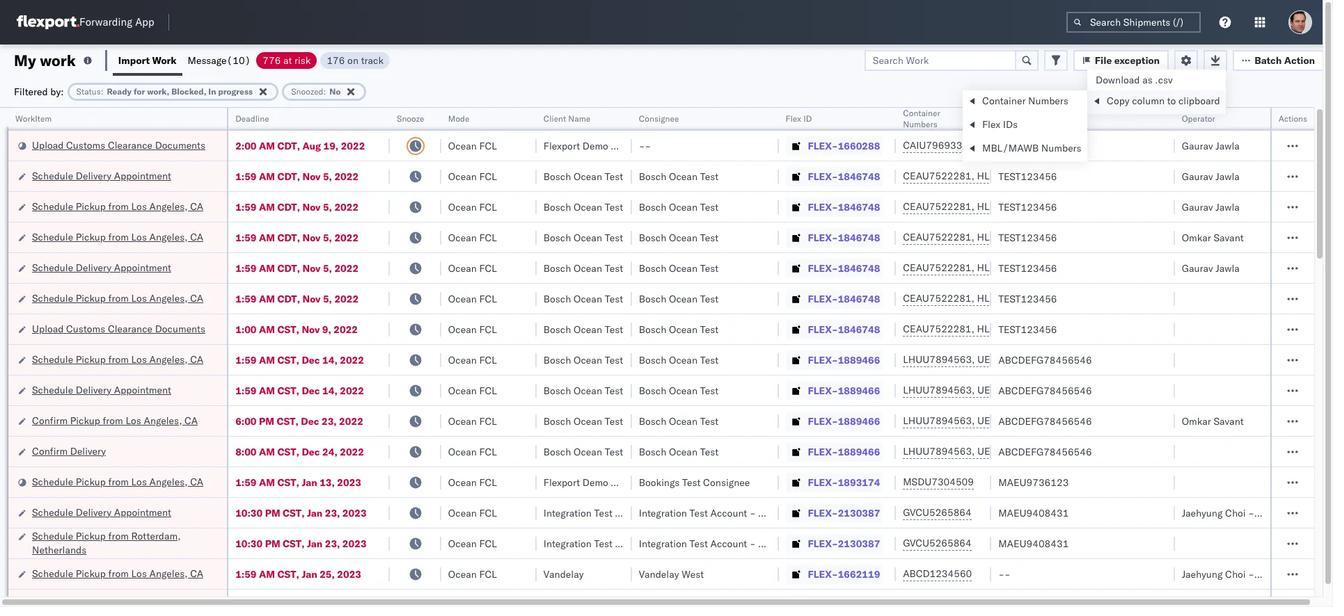 Task type: locate. For each thing, give the bounding box(es) containing it.
angeles, for confirm pickup from los angeles, ca link
[[144, 415, 182, 427]]

1 vertical spatial 10:30 pm cst, jan 23, 2023
[[235, 538, 367, 550]]

0 vertical spatial maeu9408431
[[998, 507, 1069, 520]]

account
[[710, 507, 747, 520], [710, 538, 747, 550]]

0 vertical spatial 10:30 pm cst, jan 23, 2023
[[235, 507, 367, 520]]

5 schedule pickup from los angeles, ca link from the top
[[32, 475, 203, 489]]

schedule for the schedule delivery appointment link associated with 10:30 pm cst, jan 23, 2023
[[32, 506, 73, 519]]

2 schedule delivery appointment from the top
[[32, 261, 171, 274]]

status
[[76, 86, 101, 96]]

1 horizontal spatial vandelay
[[639, 568, 679, 581]]

4 lhuu7894563, uetu5238478 from the top
[[903, 446, 1045, 458]]

ca for 3rd the schedule pickup from los angeles, ca button from the bottom
[[190, 353, 203, 366]]

schedule delivery appointment
[[32, 170, 171, 182], [32, 261, 171, 274], [32, 384, 171, 396], [32, 506, 171, 519]]

container numbers inside list box
[[982, 95, 1068, 107]]

documents
[[155, 139, 205, 151], [155, 323, 205, 335]]

1:59 for third schedule pickup from los angeles, ca 'link' from the bottom
[[235, 354, 257, 367]]

cst, left 9,
[[277, 323, 299, 336]]

1 upload customs clearance documents link from the top
[[32, 138, 205, 152]]

10:30 pm cst, jan 23, 2023 up 1:59 am cst, jan 25, 2023 at the left bottom of page
[[235, 538, 367, 550]]

actions
[[1279, 113, 1307, 124]]

0 vertical spatial gvcu5265864
[[903, 507, 972, 519]]

angeles, for third schedule pickup from los angeles, ca 'link'
[[149, 292, 188, 305]]

consignee
[[639, 113, 679, 124], [611, 140, 658, 152], [611, 477, 658, 489], [703, 477, 750, 489]]

1 vertical spatial account
[[710, 538, 747, 550]]

1 vertical spatial 1:59 am cst, dec 14, 2022
[[235, 385, 364, 397]]

schedule pickup from los angeles, ca for 6th schedule pickup from los angeles, ca 'link' from the bottom
[[32, 200, 203, 213]]

1 vertical spatial confirm
[[32, 445, 68, 458]]

1 omkar from the top
[[1182, 231, 1211, 244]]

maeu9408431 for schedule pickup from rotterdam, netherlands
[[998, 538, 1069, 550]]

integration test account - karl lagerfeld for schedule delivery appointment
[[639, 507, 820, 520]]

flex-2130387 up flex-1662119
[[808, 538, 880, 550]]

flex-1846748 for fifth schedule pickup from los angeles, ca 'link' from the bottom
[[808, 231, 880, 244]]

caiu7969337
[[903, 139, 968, 152]]

1 integration from the top
[[639, 507, 687, 520]]

5 schedule pickup from los angeles, ca from the top
[[32, 476, 203, 488]]

8:00 am cst, dec 24, 2022
[[235, 446, 364, 458]]

los for first the schedule pickup from los angeles, ca button from the top of the page
[[131, 200, 147, 213]]

schedule for third schedule pickup from los angeles, ca 'link'
[[32, 292, 73, 305]]

10:30 for schedule delivery appointment
[[235, 507, 263, 520]]

3 5, from the top
[[323, 231, 332, 244]]

8 1:59 from the top
[[235, 477, 257, 489]]

2 : from the left
[[323, 86, 326, 96]]

flex-1660288 button
[[786, 136, 883, 156], [786, 136, 883, 156]]

los
[[131, 200, 147, 213], [131, 231, 147, 243], [131, 292, 147, 305], [131, 353, 147, 366], [126, 415, 141, 427], [131, 476, 147, 488], [131, 568, 147, 580]]

1:59 for fifth schedule pickup from los angeles, ca 'link' from the top of the page
[[235, 477, 257, 489]]

flex-1846748
[[808, 170, 880, 183], [808, 201, 880, 213], [808, 231, 880, 244], [808, 262, 880, 275], [808, 293, 880, 305], [808, 323, 880, 336]]

1:59 am cdt, nov 5, 2022 for 6th schedule pickup from los angeles, ca 'link' from the bottom
[[235, 201, 359, 213]]

vandelay west
[[639, 568, 704, 581]]

1 vertical spatial 23,
[[325, 507, 340, 520]]

cst, for schedule pickup from rotterdam, netherlands link
[[283, 538, 305, 550]]

1 cdt, from the top
[[277, 140, 300, 152]]

10:30 for schedule pickup from rotterdam, netherlands
[[235, 538, 263, 550]]

dec up 8:00 am cst, dec 24, 2022
[[301, 415, 319, 428]]

customs
[[66, 139, 105, 151], [66, 323, 105, 335]]

flex-
[[808, 140, 838, 152], [808, 170, 838, 183], [808, 201, 838, 213], [808, 231, 838, 244], [808, 262, 838, 275], [808, 293, 838, 305], [808, 323, 838, 336], [808, 354, 838, 367], [808, 385, 838, 397], [808, 415, 838, 428], [808, 446, 838, 458], [808, 477, 838, 489], [808, 507, 838, 520], [808, 538, 838, 550], [808, 568, 838, 581]]

angeles, for 1st schedule pickup from los angeles, ca 'link' from the bottom of the page
[[149, 568, 188, 580]]

2 resize handle column header from the left
[[373, 108, 390, 608]]

schedule for 1st the schedule delivery appointment link
[[32, 170, 73, 182]]

pickup inside schedule pickup from rotterdam, netherlands
[[76, 530, 106, 543]]

flex
[[786, 113, 801, 124], [982, 118, 1001, 131]]

flex left id
[[786, 113, 801, 124]]

1 vertical spatial mbl/mawb
[[982, 142, 1039, 155]]

upload customs clearance documents for upload customs clearance documents link corresponding to second upload customs clearance documents button from the top
[[32, 323, 205, 335]]

0 vertical spatial savant
[[1214, 231, 1244, 244]]

cst, for 1st schedule pickup from los angeles, ca 'link' from the bottom of the page
[[277, 568, 299, 581]]

10:30 pm cst, jan 23, 2023 down 1:59 am cst, jan 13, 2023
[[235, 507, 367, 520]]

14, down 9,
[[322, 354, 337, 367]]

integration test account - karl lagerfeld up west
[[639, 538, 820, 550]]

savant
[[1214, 231, 1244, 244], [1214, 415, 1244, 428]]

workitem
[[15, 113, 52, 124]]

pm up 1:59 am cst, jan 25, 2023 at the left bottom of page
[[265, 538, 280, 550]]

cst,
[[277, 323, 299, 336], [277, 354, 299, 367], [277, 385, 299, 397], [277, 415, 299, 428], [277, 446, 299, 458], [277, 477, 299, 489], [283, 507, 305, 520], [283, 538, 305, 550], [277, 568, 299, 581]]

1 vertical spatial gvcu5265864
[[903, 537, 972, 550]]

23, down 13,
[[325, 507, 340, 520]]

3 schedule pickup from los angeles, ca from the top
[[32, 292, 203, 305]]

0 vertical spatial lagerfeld
[[779, 507, 820, 520]]

flex inside list box
[[982, 118, 1001, 131]]

4 ceau7522281, hlxu6269489, hlxu8034992 from the top
[[903, 262, 1119, 274]]

12 flex- from the top
[[808, 477, 838, 489]]

cst, left 25,
[[277, 568, 299, 581]]

netherlands
[[32, 544, 87, 557]]

deadline
[[235, 113, 269, 124]]

jan up 25,
[[307, 538, 322, 550]]

6 ceau7522281, hlxu6269489, hlxu8034992 from the top
[[903, 323, 1119, 336]]

fcl
[[479, 140, 497, 152], [479, 170, 497, 183], [479, 201, 497, 213], [479, 231, 497, 244], [479, 262, 497, 275], [479, 293, 497, 305], [479, 323, 497, 336], [479, 354, 497, 367], [479, 385, 497, 397], [479, 415, 497, 428], [479, 446, 497, 458], [479, 477, 497, 489], [479, 507, 497, 520], [479, 538, 497, 550], [479, 568, 497, 581]]

1 vertical spatial upload customs clearance documents
[[32, 323, 205, 335]]

3 jawla from the top
[[1216, 201, 1240, 213]]

from for fifth schedule pickup from los angeles, ca 'link' from the bottom
[[108, 231, 129, 243]]

2023 right 25,
[[337, 568, 361, 581]]

1 vertical spatial maeu9408431
[[998, 538, 1069, 550]]

1 account from the top
[[710, 507, 747, 520]]

cst, down 8:00 am cst, dec 24, 2022
[[277, 477, 299, 489]]

confirm pickup from los angeles, ca link
[[32, 414, 198, 428]]

1 vandelay from the left
[[544, 568, 584, 581]]

5 ocean fcl from the top
[[448, 262, 497, 275]]

flex-1889466
[[808, 354, 880, 367], [808, 385, 880, 397], [808, 415, 880, 428], [808, 446, 880, 458]]

pm down 1:59 am cst, jan 13, 2023
[[265, 507, 280, 520]]

1 vertical spatial flexport
[[544, 477, 580, 489]]

from inside schedule pickup from rotterdam, netherlands
[[108, 530, 129, 543]]

schedule inside schedule pickup from rotterdam, netherlands
[[32, 530, 73, 543]]

los for confirm pickup from los angeles, ca button
[[126, 415, 141, 427]]

1 vertical spatial container numbers
[[903, 108, 940, 129]]

1889466
[[838, 354, 880, 367], [838, 385, 880, 397], [838, 415, 880, 428], [838, 446, 880, 458]]

1 vertical spatial upload
[[32, 323, 64, 335]]

lagerfeld
[[779, 507, 820, 520], [779, 538, 820, 550]]

4 5, from the top
[[323, 262, 332, 275]]

1 vertical spatial omkar savant
[[1182, 415, 1244, 428]]

container numbers up the caiu7969337
[[903, 108, 940, 129]]

7 1:59 from the top
[[235, 385, 257, 397]]

2023 down 1:59 am cst, jan 13, 2023
[[342, 507, 367, 520]]

los inside button
[[126, 415, 141, 427]]

mode
[[448, 113, 470, 124]]

container
[[982, 95, 1026, 107], [903, 108, 940, 118]]

1660288
[[838, 140, 880, 152]]

jan
[[302, 477, 317, 489], [307, 507, 322, 520], [307, 538, 322, 550], [302, 568, 317, 581]]

resize handle column header for flex id button
[[879, 108, 896, 608]]

2 appointment from the top
[[114, 261, 171, 274]]

1 vertical spatial lagerfeld
[[779, 538, 820, 550]]

am
[[259, 140, 275, 152], [259, 170, 275, 183], [259, 201, 275, 213], [259, 231, 275, 244], [259, 262, 275, 275], [259, 293, 275, 305], [259, 323, 275, 336], [259, 354, 275, 367], [259, 385, 275, 397], [259, 446, 275, 458], [259, 477, 275, 489], [259, 568, 275, 581]]

4 schedule delivery appointment from the top
[[32, 506, 171, 519]]

0 vertical spatial karl
[[758, 507, 776, 520]]

1 vertical spatial 2130387
[[838, 538, 880, 550]]

0 vertical spatial demo
[[583, 140, 608, 152]]

from
[[108, 200, 129, 213], [108, 231, 129, 243], [108, 292, 129, 305], [108, 353, 129, 366], [103, 415, 123, 427], [108, 476, 129, 488], [108, 530, 129, 543], [108, 568, 129, 580]]

1 vertical spatial demo
[[583, 477, 608, 489]]

1 vertical spatial container
[[903, 108, 940, 118]]

container up flex ids
[[982, 95, 1026, 107]]

delivery for 1:59 am cst, dec 14, 2022
[[76, 384, 111, 396]]

gvcu5265864
[[903, 507, 972, 519], [903, 537, 972, 550]]

2 customs from the top
[[66, 323, 105, 335]]

1:59 for fifth schedule pickup from los angeles, ca 'link' from the bottom
[[235, 231, 257, 244]]

6 test123456 from the top
[[998, 323, 1057, 336]]

0 vertical spatial 2130387
[[838, 507, 880, 520]]

integration up the vandelay west at the bottom
[[639, 538, 687, 550]]

Search Work text field
[[864, 50, 1016, 71]]

ca inside button
[[185, 415, 198, 427]]

appointment for 1:59 am cdt, nov 5, 2022
[[114, 261, 171, 274]]

ca for 2nd the schedule pickup from los angeles, ca button
[[190, 231, 203, 243]]

3 1:59 am cdt, nov 5, 2022 from the top
[[235, 231, 359, 244]]

cst, up 6:00 pm cst, dec 23, 2022
[[277, 385, 299, 397]]

1 vertical spatial integration
[[639, 538, 687, 550]]

flex for flex id
[[786, 113, 801, 124]]

4 flex-1889466 from the top
[[808, 446, 880, 458]]

2 schedule pickup from los angeles, ca from the top
[[32, 231, 203, 243]]

jan left 25,
[[302, 568, 317, 581]]

copy column to clipboard
[[1107, 95, 1220, 107]]

ocean fcl
[[448, 140, 497, 152], [448, 170, 497, 183], [448, 201, 497, 213], [448, 231, 497, 244], [448, 262, 497, 275], [448, 293, 497, 305], [448, 323, 497, 336], [448, 354, 497, 367], [448, 385, 497, 397], [448, 415, 497, 428], [448, 446, 497, 458], [448, 477, 497, 489], [448, 507, 497, 520], [448, 538, 497, 550], [448, 568, 497, 581]]

schedule delivery appointment link for 10:30 pm cst, jan 23, 2023
[[32, 506, 171, 520]]

3 ceau7522281, hlxu6269489, hlxu8034992 from the top
[[903, 231, 1119, 244]]

jan left 13,
[[302, 477, 317, 489]]

flexport demo consignee for bookings test consignee
[[544, 477, 658, 489]]

1 abcdefg78456546 from the top
[[998, 354, 1092, 367]]

cst, up 1:59 am cst, jan 25, 2023 at the left bottom of page
[[283, 538, 305, 550]]

1 vertical spatial karl
[[758, 538, 776, 550]]

10 ocean fcl from the top
[[448, 415, 497, 428]]

mbl/mawb inside button
[[998, 113, 1047, 124]]

10:30
[[235, 507, 263, 520], [235, 538, 263, 550]]

integration test account - karl lagerfeld down bookings test consignee
[[639, 507, 820, 520]]

1 horizontal spatial container numbers
[[982, 95, 1068, 107]]

from for schedule pickup from rotterdam, netherlands link
[[108, 530, 129, 543]]

schedule delivery appointment button
[[32, 169, 171, 184], [32, 261, 171, 276], [32, 383, 171, 399], [32, 506, 171, 521]]

1 1846748 from the top
[[838, 170, 880, 183]]

hlxu8034992
[[1051, 170, 1119, 182], [1051, 200, 1119, 213], [1051, 231, 1119, 244], [1051, 262, 1119, 274], [1051, 292, 1119, 305], [1051, 323, 1119, 336]]

10:30 down 1:59 am cst, jan 13, 2023
[[235, 507, 263, 520]]

flex ids
[[982, 118, 1018, 131]]

2 maeu9408431 from the top
[[998, 538, 1069, 550]]

2130387 up '1662119'
[[838, 538, 880, 550]]

1:59 am cst, dec 14, 2022
[[235, 354, 364, 367], [235, 385, 364, 397]]

2 gaurav from the top
[[1182, 170, 1213, 183]]

bosch ocean test
[[544, 170, 623, 183], [639, 170, 719, 183], [544, 201, 623, 213], [639, 201, 719, 213], [544, 231, 623, 244], [639, 231, 719, 244], [544, 262, 623, 275], [639, 262, 719, 275], [544, 293, 623, 305], [639, 293, 719, 305], [544, 323, 623, 336], [639, 323, 719, 336], [544, 354, 623, 367], [639, 354, 719, 367], [544, 385, 623, 397], [639, 385, 719, 397], [544, 415, 623, 428], [639, 415, 719, 428], [544, 446, 623, 458], [639, 446, 719, 458]]

track
[[361, 54, 384, 66]]

14, for schedule pickup from los angeles, ca
[[322, 354, 337, 367]]

progress
[[218, 86, 253, 96]]

1 1:59 am cdt, nov 5, 2022 from the top
[[235, 170, 359, 183]]

file exception button
[[1073, 50, 1169, 71], [1073, 50, 1169, 71]]

lagerfeld down flex-1893174
[[779, 507, 820, 520]]

0 vertical spatial container
[[982, 95, 1026, 107]]

schedule delivery appointment for 10:30 pm cst, jan 23, 2023
[[32, 506, 171, 519]]

schedule pickup from los angeles, ca
[[32, 200, 203, 213], [32, 231, 203, 243], [32, 292, 203, 305], [32, 353, 203, 366], [32, 476, 203, 488], [32, 568, 203, 580]]

numbers up the caiu7969337
[[903, 119, 938, 129]]

3 flex-1846748 from the top
[[808, 231, 880, 244]]

0 horizontal spatial container numbers
[[903, 108, 940, 129]]

1:59 for 1:59 am cdt, nov 5, 2022 the schedule delivery appointment link
[[235, 262, 257, 275]]

test123456 for 1:59 am cdt, nov 5, 2022 the schedule delivery appointment link
[[998, 262, 1057, 275]]

23, for schedule pickup from rotterdam, netherlands
[[325, 538, 340, 550]]

4 lhuu7894563, from the top
[[903, 446, 975, 458]]

3 schedule delivery appointment button from the top
[[32, 383, 171, 399]]

omkar
[[1182, 231, 1211, 244], [1182, 415, 1211, 428]]

0 vertical spatial mbl/mawb numbers
[[998, 113, 1084, 124]]

4 flex-1846748 from the top
[[808, 262, 880, 275]]

1 flex- from the top
[[808, 140, 838, 152]]

mbl/mawb numbers down ids
[[982, 142, 1082, 155]]

jan for 1st schedule pickup from los angeles, ca 'link' from the bottom of the page
[[302, 568, 317, 581]]

flex-2130387 down flex-1893174
[[808, 507, 880, 520]]

resize handle column header
[[210, 108, 227, 608], [373, 108, 390, 608], [425, 108, 441, 608], [520, 108, 537, 608], [615, 108, 632, 608], [762, 108, 779, 608], [879, 108, 896, 608], [975, 108, 991, 608], [1158, 108, 1175, 608], [1254, 108, 1270, 608], [1298, 108, 1314, 608]]

savant for ceau7522281, hlxu6269489, hlxu8034992
[[1214, 231, 1244, 244]]

0 vertical spatial container numbers
[[982, 95, 1068, 107]]

1 vertical spatial customs
[[66, 323, 105, 335]]

-- down consignee button
[[639, 140, 651, 152]]

container numbers up ids
[[982, 95, 1068, 107]]

4 schedule pickup from los angeles, ca button from the top
[[32, 353, 203, 368]]

cst, up 8:00 am cst, dec 24, 2022
[[277, 415, 299, 428]]

: left ready
[[101, 86, 103, 96]]

0 horizontal spatial list box
[[963, 91, 1087, 162]]

maeu9408431
[[998, 507, 1069, 520], [998, 538, 1069, 550]]

:
[[101, 86, 103, 96], [323, 86, 326, 96]]

mbl/mawb inside list box
[[982, 142, 1039, 155]]

1 vertical spatial integration test account - karl lagerfeld
[[639, 538, 820, 550]]

2 integration from the top
[[639, 538, 687, 550]]

2 hlxu8034992 from the top
[[1051, 200, 1119, 213]]

lagerfeld up flex-1662119
[[779, 538, 820, 550]]

3 1:59 from the top
[[235, 231, 257, 244]]

jan down 13,
[[307, 507, 322, 520]]

1 vertical spatial omkar
[[1182, 415, 1211, 428]]

demo for bookings
[[583, 477, 608, 489]]

cst, for upload customs clearance documents link corresponding to second upload customs clearance documents button from the top
[[277, 323, 299, 336]]

1 vertical spatial 10:30
[[235, 538, 263, 550]]

0 vertical spatial omkar
[[1182, 231, 1211, 244]]

demo down name
[[583, 140, 608, 152]]

flex-1889466 button
[[786, 351, 883, 370], [786, 351, 883, 370], [786, 381, 883, 401], [786, 381, 883, 401], [786, 412, 883, 431], [786, 412, 883, 431], [786, 442, 883, 462], [786, 442, 883, 462]]

23, up 24,
[[322, 415, 337, 428]]

0 vertical spatial account
[[710, 507, 747, 520]]

angeles, for 6th schedule pickup from los angeles, ca 'link' from the bottom
[[149, 200, 188, 213]]

documents left 1:00
[[155, 323, 205, 335]]

15 flex- from the top
[[808, 568, 838, 581]]

angeles, inside button
[[144, 415, 182, 427]]

demo
[[583, 140, 608, 152], [583, 477, 608, 489]]

numbers up ymluw236679313 on the right of page
[[1049, 113, 1084, 124]]

2 10:30 from the top
[[235, 538, 263, 550]]

demo for -
[[583, 140, 608, 152]]

2 vertical spatial pm
[[265, 538, 280, 550]]

1 horizontal spatial container
[[982, 95, 1026, 107]]

cst, down 1:00 am cst, nov 9, 2022
[[277, 354, 299, 367]]

0 vertical spatial customs
[[66, 139, 105, 151]]

gvcu5265864 up abcd1234560
[[903, 537, 972, 550]]

batch action
[[1255, 54, 1315, 66]]

2 jawla from the top
[[1216, 170, 1240, 183]]

pickup for schedule pickup from rotterdam, netherlands button
[[76, 530, 106, 543]]

schedule delivery appointment button for 1:59 am cdt, nov 5, 2022
[[32, 261, 171, 276]]

pickup
[[76, 200, 106, 213], [76, 231, 106, 243], [76, 292, 106, 305], [76, 353, 106, 366], [70, 415, 100, 427], [76, 476, 106, 488], [76, 530, 106, 543], [76, 568, 106, 580]]

numbers up mbl/mawb numbers button
[[1028, 95, 1068, 107]]

2 1:59 from the top
[[235, 201, 257, 213]]

column
[[1132, 95, 1165, 107]]

2023 up 1:59 am cst, jan 25, 2023 at the left bottom of page
[[342, 538, 367, 550]]

import
[[118, 54, 150, 66]]

1 ocean fcl from the top
[[448, 140, 497, 152]]

0 vertical spatial confirm
[[32, 415, 68, 427]]

integration for schedule delivery appointment
[[639, 507, 687, 520]]

1 fcl from the top
[[479, 140, 497, 152]]

2 schedule from the top
[[32, 200, 73, 213]]

0 vertical spatial --
[[639, 140, 651, 152]]

numbers inside 'container numbers'
[[903, 119, 938, 129]]

8 am from the top
[[259, 354, 275, 367]]

risk
[[295, 54, 311, 66]]

mbl/mawb numbers up ymluw236679313 on the right of page
[[998, 113, 1084, 124]]

0 vertical spatial 10:30
[[235, 507, 263, 520]]

action
[[1284, 54, 1315, 66]]

flex left ids
[[982, 118, 1001, 131]]

2 gaurav jawla from the top
[[1182, 170, 1240, 183]]

6 ocean fcl from the top
[[448, 293, 497, 305]]

2 gvcu5265864 from the top
[[903, 537, 972, 550]]

--
[[639, 140, 651, 152], [998, 568, 1011, 581]]

lagerfeld for schedule pickup from rotterdam, netherlands
[[779, 538, 820, 550]]

1 vertical spatial mbl/mawb numbers
[[982, 142, 1082, 155]]

3 ocean fcl from the top
[[448, 201, 497, 213]]

4 appointment from the top
[[114, 506, 171, 519]]

2 am from the top
[[259, 170, 275, 183]]

1 integration test account - karl lagerfeld from the top
[[639, 507, 820, 520]]

pm right the 6:00
[[259, 415, 274, 428]]

schedule pickup from los angeles, ca for third schedule pickup from los angeles, ca 'link' from the bottom
[[32, 353, 203, 366]]

2 vertical spatial 23,
[[325, 538, 340, 550]]

4 schedule delivery appointment button from the top
[[32, 506, 171, 521]]

integration
[[639, 507, 687, 520], [639, 538, 687, 550]]

1 14, from the top
[[322, 354, 337, 367]]

4 cdt, from the top
[[277, 231, 300, 244]]

account for schedule pickup from rotterdam, netherlands
[[710, 538, 747, 550]]

0 vertical spatial 1:59 am cst, dec 14, 2022
[[235, 354, 364, 367]]

0 vertical spatial integration test account - karl lagerfeld
[[639, 507, 820, 520]]

1 vertical spatial --
[[998, 568, 1011, 581]]

1 vertical spatial flex-2130387
[[808, 538, 880, 550]]

container up the caiu7969337
[[903, 108, 940, 118]]

3 1846748 from the top
[[838, 231, 880, 244]]

delivery inside confirm delivery link
[[70, 445, 106, 458]]

13,
[[320, 477, 335, 489]]

10 flex- from the top
[[808, 415, 838, 428]]

0 vertical spatial 14,
[[322, 354, 337, 367]]

consignee button
[[632, 111, 765, 125]]

1:59 am cst, dec 14, 2022 down 1:00 am cst, nov 9, 2022
[[235, 354, 364, 367]]

cst, up 1:59 am cst, jan 13, 2023
[[277, 446, 299, 458]]

demo left "bookings"
[[583, 477, 608, 489]]

schedule for 1st schedule pickup from los angeles, ca 'link' from the bottom of the page
[[32, 568, 73, 580]]

documents down blocked,
[[155, 139, 205, 151]]

0 vertical spatial documents
[[155, 139, 205, 151]]

schedule delivery appointment for 1:59 am cdt, nov 5, 2022
[[32, 261, 171, 274]]

0 vertical spatial clearance
[[108, 139, 152, 151]]

integration for schedule pickup from rotterdam, netherlands
[[639, 538, 687, 550]]

schedule delivery appointment button for 1:59 am cst, dec 14, 2022
[[32, 383, 171, 399]]

0 vertical spatial pm
[[259, 415, 274, 428]]

batch action button
[[1233, 50, 1324, 71]]

cst, for fifth schedule pickup from los angeles, ca 'link' from the top of the page
[[277, 477, 299, 489]]

1 horizontal spatial flex
[[982, 118, 1001, 131]]

integration down "bookings"
[[639, 507, 687, 520]]

2 fcl from the top
[[479, 170, 497, 183]]

los for 2nd the schedule pickup from los angeles, ca button
[[131, 231, 147, 243]]

1:59 am cst, dec 14, 2022 up 6:00 pm cst, dec 23, 2022
[[235, 385, 364, 397]]

6 schedule pickup from los angeles, ca from the top
[[32, 568, 203, 580]]

list box containing download as .csv
[[1087, 70, 1226, 114]]

pm for schedule delivery appointment
[[265, 507, 280, 520]]

test123456 for fifth schedule pickup from los angeles, ca 'link' from the bottom
[[998, 231, 1057, 244]]

integration test account - karl lagerfeld
[[639, 507, 820, 520], [639, 538, 820, 550]]

0 vertical spatial flex-2130387
[[808, 507, 880, 520]]

6 hlxu8034992 from the top
[[1051, 323, 1119, 336]]

1 vertical spatial 14,
[[322, 385, 337, 397]]

2 2130387 from the top
[[838, 538, 880, 550]]

2 upload customs clearance documents from the top
[[32, 323, 205, 335]]

mbl/mawb down ids
[[982, 142, 1039, 155]]

client name
[[544, 113, 590, 124]]

0 vertical spatial omkar savant
[[1182, 231, 1244, 244]]

6 ceau7522281, from the top
[[903, 323, 975, 336]]

0 vertical spatial integration
[[639, 507, 687, 520]]

list box
[[1087, 70, 1226, 114], [963, 91, 1087, 162]]

14, up 6:00 pm cst, dec 23, 2022
[[322, 385, 337, 397]]

2:00 am cdt, aug 19, 2022
[[235, 140, 365, 152]]

flex-1660288
[[808, 140, 880, 152]]

flexport. image
[[17, 15, 79, 29]]

1:59 am cst, dec 14, 2022 for schedule pickup from los angeles, ca
[[235, 354, 364, 367]]

0 vertical spatial mbl/mawb
[[998, 113, 1047, 124]]

2 vandelay from the left
[[639, 568, 679, 581]]

4 test123456 from the top
[[998, 262, 1057, 275]]

0 vertical spatial flexport
[[544, 140, 580, 152]]

at
[[283, 54, 292, 66]]

container numbers inside the container numbers button
[[903, 108, 940, 129]]

schedule delivery appointment for 1:59 am cst, dec 14, 2022
[[32, 384, 171, 396]]

cst, down 1:59 am cst, jan 13, 2023
[[283, 507, 305, 520]]

flex inside button
[[786, 113, 801, 124]]

8:00
[[235, 446, 257, 458]]

1 vertical spatial pm
[[265, 507, 280, 520]]

flex-1846748 for upload customs clearance documents link corresponding to second upload customs clearance documents button from the top
[[808, 323, 880, 336]]

: left no
[[323, 86, 326, 96]]

0 vertical spatial flexport demo consignee
[[544, 140, 658, 152]]

1 schedule pickup from los angeles, ca button from the top
[[32, 199, 203, 215]]

0 vertical spatial upload customs clearance documents button
[[32, 138, 205, 154]]

-- right abcd1234560
[[998, 568, 1011, 581]]

6 resize handle column header from the left
[[762, 108, 779, 608]]

upload customs clearance documents link
[[32, 138, 205, 152], [32, 322, 205, 336]]

2023 right 13,
[[337, 477, 361, 489]]

1 horizontal spatial list box
[[1087, 70, 1226, 114]]

gvcu5265864 down msdu7304509
[[903, 507, 972, 519]]

cdt,
[[277, 140, 300, 152], [277, 170, 300, 183], [277, 201, 300, 213], [277, 231, 300, 244], [277, 262, 300, 275], [277, 293, 300, 305]]

mbl/mawb
[[998, 113, 1047, 124], [982, 142, 1039, 155]]

flex for flex ids
[[982, 118, 1001, 131]]

1:59 am cst, dec 14, 2022 for schedule delivery appointment
[[235, 385, 364, 397]]

gaurav
[[1182, 140, 1213, 152], [1182, 170, 1213, 183], [1182, 201, 1213, 213], [1182, 262, 1213, 275]]

6:00 pm cst, dec 23, 2022
[[235, 415, 363, 428]]

4 1:59 from the top
[[235, 262, 257, 275]]

2 upload from the top
[[32, 323, 64, 335]]

mbl/mawb up ymluw236679313 on the right of page
[[998, 113, 1047, 124]]

0 vertical spatial upload customs clearance documents
[[32, 139, 205, 151]]

dec down 1:00 am cst, nov 9, 2022
[[302, 354, 320, 367]]

23, up 25,
[[325, 538, 340, 550]]

upload customs clearance documents for upload customs clearance documents link associated with second upload customs clearance documents button from the bottom
[[32, 139, 205, 151]]

upload for second upload customs clearance documents button from the top
[[32, 323, 64, 335]]

1 clearance from the top
[[108, 139, 152, 151]]

from for fifth schedule pickup from los angeles, ca 'link' from the top of the page
[[108, 476, 129, 488]]

download as .csv
[[1096, 74, 1173, 86]]

jan for fifth schedule pickup from los angeles, ca 'link' from the top of the page
[[302, 477, 317, 489]]

12 ocean fcl from the top
[[448, 477, 497, 489]]

client name button
[[537, 111, 618, 125]]

1 vertical spatial clearance
[[108, 323, 152, 335]]

0 horizontal spatial :
[[101, 86, 103, 96]]

2 1:59 am cdt, nov 5, 2022 from the top
[[235, 201, 359, 213]]

2 10:30 pm cst, jan 23, 2023 from the top
[[235, 538, 367, 550]]

1 vertical spatial flexport demo consignee
[[544, 477, 658, 489]]

numbers
[[1028, 95, 1068, 107], [1049, 113, 1084, 124], [903, 119, 938, 129], [1041, 142, 1082, 155]]

1 vertical spatial upload customs clearance documents button
[[32, 322, 205, 337]]

0 horizontal spatial flex
[[786, 113, 801, 124]]

vandelay
[[544, 568, 584, 581], [639, 568, 679, 581]]

ocean
[[448, 140, 477, 152], [448, 170, 477, 183], [574, 170, 602, 183], [669, 170, 698, 183], [448, 201, 477, 213], [574, 201, 602, 213], [669, 201, 698, 213], [448, 231, 477, 244], [574, 231, 602, 244], [669, 231, 698, 244], [448, 262, 477, 275], [574, 262, 602, 275], [669, 262, 698, 275], [448, 293, 477, 305], [574, 293, 602, 305], [669, 293, 698, 305], [448, 323, 477, 336], [574, 323, 602, 336], [669, 323, 698, 336], [448, 354, 477, 367], [574, 354, 602, 367], [669, 354, 698, 367], [448, 385, 477, 397], [574, 385, 602, 397], [669, 385, 698, 397], [448, 415, 477, 428], [574, 415, 602, 428], [669, 415, 698, 428], [448, 446, 477, 458], [574, 446, 602, 458], [669, 446, 698, 458], [448, 477, 477, 489], [448, 507, 477, 520], [448, 538, 477, 550], [448, 568, 477, 581]]

2023 for schedule pickup from rotterdam, netherlands button
[[342, 538, 367, 550]]

appointment
[[114, 170, 171, 182], [114, 261, 171, 274], [114, 384, 171, 396], [114, 506, 171, 519]]

4 schedule pickup from los angeles, ca link from the top
[[32, 353, 203, 367]]

clearance
[[108, 139, 152, 151], [108, 323, 152, 335]]

flexport for -
[[544, 140, 580, 152]]

176 on track
[[327, 54, 384, 66]]

to
[[1167, 95, 1176, 107]]

1 vertical spatial upload customs clearance documents link
[[32, 322, 205, 336]]

upload customs clearance documents
[[32, 139, 205, 151], [32, 323, 205, 335]]

2 integration test account - karl lagerfeld from the top
[[639, 538, 820, 550]]

0 vertical spatial upload customs clearance documents link
[[32, 138, 205, 152]]

0 vertical spatial upload
[[32, 139, 64, 151]]

resize handle column header for workitem button
[[210, 108, 227, 608]]

ca for 5th the schedule pickup from los angeles, ca button from the top
[[190, 476, 203, 488]]

1 vertical spatial savant
[[1214, 415, 1244, 428]]

delivery
[[76, 170, 111, 182], [76, 261, 111, 274], [76, 384, 111, 396], [70, 445, 106, 458], [76, 506, 111, 519]]

0 horizontal spatial container
[[903, 108, 940, 118]]

pickup for 2nd the schedule pickup from los angeles, ca button
[[76, 231, 106, 243]]

10 resize handle column header from the left
[[1254, 108, 1270, 608]]

0 horizontal spatial vandelay
[[544, 568, 584, 581]]

1 vertical spatial documents
[[155, 323, 205, 335]]

4 schedule pickup from los angeles, ca from the top
[[32, 353, 203, 366]]

1 horizontal spatial :
[[323, 86, 326, 96]]

10:30 up 1:59 am cst, jan 25, 2023 at the left bottom of page
[[235, 538, 263, 550]]

abcdefg78456546
[[998, 354, 1092, 367], [998, 385, 1092, 397], [998, 415, 1092, 428], [998, 446, 1092, 458]]

2130387 down 1893174
[[838, 507, 880, 520]]



Task type: describe. For each thing, give the bounding box(es) containing it.
1 horizontal spatial --
[[998, 568, 1011, 581]]

1893174
[[838, 477, 880, 489]]

container inside button
[[903, 108, 940, 118]]

work
[[40, 50, 76, 70]]

15 fcl from the top
[[479, 568, 497, 581]]

flex-1846748 for 1:59 am cdt, nov 5, 2022 the schedule delivery appointment link
[[808, 262, 880, 275]]

1 lhuu7894563, uetu5238478 from the top
[[903, 354, 1045, 366]]

7 flex- from the top
[[808, 323, 838, 336]]

confirm delivery
[[32, 445, 106, 458]]

confirm delivery button
[[32, 445, 106, 460]]

1 test123456 from the top
[[998, 170, 1057, 183]]

5 1:59 from the top
[[235, 293, 257, 305]]

3 flex- from the top
[[808, 201, 838, 213]]

1 jawla from the top
[[1216, 140, 1240, 152]]

3 fcl from the top
[[479, 201, 497, 213]]

pickup for third the schedule pickup from los angeles, ca button from the top of the page
[[76, 292, 106, 305]]

numbers down mbl/mawb numbers button
[[1041, 142, 1082, 155]]

ready
[[107, 86, 132, 96]]

bookings test consignee
[[639, 477, 750, 489]]

9 ocean fcl from the top
[[448, 385, 497, 397]]

schedule delivery appointment link for 1:59 am cdt, nov 5, 2022
[[32, 261, 171, 275]]

4 hlxu8034992 from the top
[[1051, 262, 1119, 274]]

9 am from the top
[[259, 385, 275, 397]]

1 schedule delivery appointment link from the top
[[32, 169, 171, 183]]

ca for confirm pickup from los angeles, ca button
[[185, 415, 198, 427]]

msdu7304509
[[903, 476, 974, 489]]

confirm pickup from los angeles, ca
[[32, 415, 198, 427]]

resize handle column header for consignee button
[[762, 108, 779, 608]]

flex-1846748 for 6th schedule pickup from los angeles, ca 'link' from the bottom
[[808, 201, 880, 213]]

9 fcl from the top
[[479, 385, 497, 397]]

3 lhuu7894563, uetu5238478 from the top
[[903, 415, 1045, 427]]

from for 1st schedule pickup from los angeles, ca 'link' from the bottom of the page
[[108, 568, 129, 580]]

5 flex- from the top
[[808, 262, 838, 275]]

no
[[330, 86, 341, 96]]

mbl/mawb numbers button
[[991, 111, 1161, 125]]

gvcu5265864 for schedule pickup from rotterdam, netherlands
[[903, 537, 972, 550]]

flex-2130387 for schedule pickup from rotterdam, netherlands
[[808, 538, 880, 550]]

gvcu5265864 for schedule delivery appointment
[[903, 507, 972, 519]]

7 am from the top
[[259, 323, 275, 336]]

west
[[682, 568, 704, 581]]

schedule for 6th schedule pickup from los angeles, ca 'link' from the bottom
[[32, 200, 73, 213]]

lagerfeld for schedule delivery appointment
[[779, 507, 820, 520]]

2023 for 5th the schedule pickup from los angeles, ca button from the top
[[337, 477, 361, 489]]

3 hlxu8034992 from the top
[[1051, 231, 1119, 244]]

schedule pickup from los angeles, ca for third schedule pickup from los angeles, ca 'link'
[[32, 292, 203, 305]]

1:59 am cst, jan 25, 2023
[[235, 568, 361, 581]]

ceau7522281, for fifth schedule pickup from los angeles, ca 'link' from the bottom
[[903, 231, 975, 244]]

5 ceau7522281, from the top
[[903, 292, 975, 305]]

5 cdt, from the top
[[277, 262, 300, 275]]

2 ocean fcl from the top
[[448, 170, 497, 183]]

: for snoozed
[[323, 86, 326, 96]]

snooze
[[397, 113, 424, 124]]

1 am from the top
[[259, 140, 275, 152]]

angeles, for fifth schedule pickup from los angeles, ca 'link' from the bottom
[[149, 231, 188, 243]]

3 cdt, from the top
[[277, 201, 300, 213]]

list box containing container numbers
[[963, 91, 1087, 162]]

maeu9736123
[[998, 477, 1069, 489]]

1 1:59 from the top
[[235, 170, 257, 183]]

account for schedule delivery appointment
[[710, 507, 747, 520]]

pickup for confirm pickup from los angeles, ca button
[[70, 415, 100, 427]]

exception
[[1114, 54, 1160, 66]]

1 ceau7522281, from the top
[[903, 170, 975, 182]]

7 ocean fcl from the top
[[448, 323, 497, 336]]

5 hlxu8034992 from the top
[[1051, 292, 1119, 305]]

confirm delivery link
[[32, 445, 106, 458]]

savant for lhuu7894563, uetu5238478
[[1214, 415, 1244, 428]]

2 flex-1889466 from the top
[[808, 385, 880, 397]]

1 schedule delivery appointment button from the top
[[32, 169, 171, 184]]

message (10)
[[188, 54, 251, 66]]

3 abcdefg78456546 from the top
[[998, 415, 1092, 428]]

flex id button
[[779, 111, 882, 125]]

maeu9408431 for schedule delivery appointment
[[998, 507, 1069, 520]]

24,
[[322, 446, 337, 458]]

2130387 for schedule pickup from rotterdam, netherlands
[[838, 538, 880, 550]]

consignee inside consignee button
[[639, 113, 679, 124]]

5 am from the top
[[259, 262, 275, 275]]

5 flex-1846748 from the top
[[808, 293, 880, 305]]

25,
[[320, 568, 335, 581]]

cst, for the schedule delivery appointment link associated with 10:30 pm cst, jan 23, 2023
[[283, 507, 305, 520]]

1:59 am cst, jan 13, 2023
[[235, 477, 361, 489]]

7 fcl from the top
[[479, 323, 497, 336]]

23, for schedule delivery appointment
[[325, 507, 340, 520]]

0 vertical spatial 23,
[[322, 415, 337, 428]]

13 fcl from the top
[[479, 507, 497, 520]]

schedule for 1:59 am cst, dec 14, 2022's the schedule delivery appointment link
[[32, 384, 73, 396]]

.csv
[[1155, 74, 1173, 86]]

work,
[[147, 86, 169, 96]]

test123456 for 6th schedule pickup from los angeles, ca 'link' from the bottom
[[998, 201, 1057, 213]]

1:59 for 1st schedule pickup from los angeles, ca 'link' from the bottom of the page
[[235, 568, 257, 581]]

choi
[[1225, 507, 1246, 520]]

2 1846748 from the top
[[838, 201, 880, 213]]

import work button
[[113, 45, 182, 76]]

schedule delivery appointment link for 1:59 am cst, dec 14, 2022
[[32, 383, 171, 397]]

clearance for second upload customs clearance documents button from the top
[[108, 323, 152, 335]]

client
[[544, 113, 566, 124]]

1 customs from the top
[[66, 139, 105, 151]]

resize handle column header for mode button
[[520, 108, 537, 608]]

1 flex-1846748 from the top
[[808, 170, 880, 183]]

Search Shipments (/) text field
[[1067, 12, 1201, 33]]

clipboard
[[1179, 95, 1220, 107]]

776 at risk
[[263, 54, 311, 66]]

flex-1893174
[[808, 477, 880, 489]]

los for 1st the schedule pickup from los angeles, ca button from the bottom of the page
[[131, 568, 147, 580]]

jan for schedule pickup from rotterdam, netherlands link
[[307, 538, 322, 550]]

13 flex- from the top
[[808, 507, 838, 520]]

confirm pickup from los angeles, ca button
[[32, 414, 198, 429]]

from for third schedule pickup from los angeles, ca 'link'
[[108, 292, 129, 305]]

mbl/mawb numbers inside mbl/mawb numbers button
[[998, 113, 1084, 124]]

2 lhuu7894563, uetu5238478 from the top
[[903, 384, 1045, 397]]

5 test123456 from the top
[[998, 293, 1057, 305]]

2 upload customs clearance documents button from the top
[[32, 322, 205, 337]]

5 1846748 from the top
[[838, 293, 880, 305]]

2 lhuu7894563, from the top
[[903, 384, 975, 397]]

by:
[[50, 85, 64, 98]]

aug
[[302, 140, 321, 152]]

agent
[[1307, 507, 1333, 520]]

file exception
[[1095, 54, 1160, 66]]

download
[[1096, 74, 1140, 86]]

8 fcl from the top
[[479, 354, 497, 367]]

ca for first the schedule pickup from los angeles, ca button from the top of the page
[[190, 200, 203, 213]]

status : ready for work, blocked, in progress
[[76, 86, 253, 96]]

from for 6th schedule pickup from los angeles, ca 'link' from the bottom
[[108, 200, 129, 213]]

10 fcl from the top
[[479, 415, 497, 428]]

dec up 6:00 pm cst, dec 23, 2022
[[302, 385, 320, 397]]

upload customs clearance documents link for second upload customs clearance documents button from the bottom
[[32, 138, 205, 152]]

6 schedule pickup from los angeles, ca link from the top
[[32, 567, 203, 581]]

from for third schedule pickup from los angeles, ca 'link' from the bottom
[[108, 353, 129, 366]]

2 hlxu6269489, from the top
[[977, 200, 1048, 213]]

flex-1662119
[[808, 568, 880, 581]]

dec left 24,
[[302, 446, 320, 458]]

2 schedule pickup from los angeles, ca button from the top
[[32, 230, 203, 245]]

los for 3rd the schedule pickup from los angeles, ca button from the bottom
[[131, 353, 147, 366]]

bookings
[[639, 477, 680, 489]]

schedule pickup from rotterdam, netherlands button
[[32, 529, 209, 559]]

pickup for 1st the schedule pickup from los angeles, ca button from the bottom of the page
[[76, 568, 106, 580]]

6:00
[[235, 415, 257, 428]]

3 schedule pickup from los angeles, ca button from the top
[[32, 291, 203, 307]]

3 gaurav from the top
[[1182, 201, 1213, 213]]

schedule pickup from los angeles, ca for 1st schedule pickup from los angeles, ca 'link' from the bottom of the page
[[32, 568, 203, 580]]

in
[[208, 86, 216, 96]]

upload for second upload customs clearance documents button from the bottom
[[32, 139, 64, 151]]

1 gaurav jawla from the top
[[1182, 140, 1240, 152]]

omkar for lhuu7894563, uetu5238478
[[1182, 415, 1211, 428]]

delivery for 10:30 pm cst, jan 23, 2023
[[76, 506, 111, 519]]

flexport for bookings
[[544, 477, 580, 489]]

2130387 for schedule delivery appointment
[[838, 507, 880, 520]]

4 flex- from the top
[[808, 231, 838, 244]]

1 ceau7522281, hlxu6269489, hlxu8034992 from the top
[[903, 170, 1119, 182]]

2 abcdefg78456546 from the top
[[998, 385, 1092, 397]]

1 lhuu7894563, from the top
[[903, 354, 975, 366]]

2 1889466 from the top
[[838, 385, 880, 397]]

1 hlxu6269489, from the top
[[977, 170, 1048, 182]]

5 1:59 am cdt, nov 5, 2022 from the top
[[235, 293, 359, 305]]

3 gaurav jawla from the top
[[1182, 201, 1240, 213]]

resize handle column header for the container numbers button
[[975, 108, 991, 608]]

delivery for 1:59 am cdt, nov 5, 2022
[[76, 261, 111, 274]]

1:00 am cst, nov 9, 2022
[[235, 323, 358, 336]]

6 hlxu6269489, from the top
[[977, 323, 1048, 336]]

filtered
[[14, 85, 48, 98]]

2 documents from the top
[[155, 323, 205, 335]]

1 documents from the top
[[155, 139, 205, 151]]

file
[[1095, 54, 1112, 66]]

ceau7522281, for 6th schedule pickup from los angeles, ca 'link' from the bottom
[[903, 200, 975, 213]]

schedule for third schedule pickup from los angeles, ca 'link' from the bottom
[[32, 353, 73, 366]]

resize handle column header for client name button
[[615, 108, 632, 608]]

5, for 1:59 am cdt, nov 5, 2022 the schedule delivery appointment link
[[323, 262, 332, 275]]

message
[[188, 54, 227, 66]]

id
[[803, 113, 812, 124]]

blocked,
[[171, 86, 206, 96]]

6 1846748 from the top
[[838, 323, 880, 336]]

workitem button
[[8, 111, 213, 125]]

1:00
[[235, 323, 257, 336]]

: for status
[[101, 86, 103, 96]]

mbl/mawb numbers inside list box
[[982, 142, 1082, 155]]

3 uetu5238478 from the top
[[977, 415, 1045, 427]]

test123456 for upload customs clearance documents link corresponding to second upload customs clearance documents button from the top
[[998, 323, 1057, 336]]

resize handle column header for deadline button
[[373, 108, 390, 608]]

9 flex- from the top
[[808, 385, 838, 397]]

1 schedule delivery appointment from the top
[[32, 170, 171, 182]]

ids
[[1003, 118, 1018, 131]]

flex id
[[786, 113, 812, 124]]

jaehyung
[[1182, 507, 1223, 520]]

5, for 6th schedule pickup from los angeles, ca 'link' from the bottom
[[323, 201, 332, 213]]

1:59 am cdt, nov 5, 2022 for fifth schedule pickup from los angeles, ca 'link' from the bottom
[[235, 231, 359, 244]]

0 horizontal spatial --
[[639, 140, 651, 152]]

name
[[568, 113, 590, 124]]

appointment for 1:59 am cst, dec 14, 2022
[[114, 384, 171, 396]]

6 schedule pickup from los angeles, ca button from the top
[[32, 567, 203, 582]]

9,
[[322, 323, 331, 336]]

8 flex- from the top
[[808, 354, 838, 367]]

4 jawla from the top
[[1216, 262, 1240, 275]]

numbers inside button
[[1049, 113, 1084, 124]]

omkar savant for ceau7522281, hlxu6269489, hlxu8034992
[[1182, 231, 1244, 244]]

my
[[14, 50, 36, 70]]

14 flex- from the top
[[808, 538, 838, 550]]

container inside list box
[[982, 95, 1026, 107]]

container numbers button
[[896, 105, 978, 130]]

1 1889466 from the top
[[838, 354, 880, 367]]

upload customs clearance documents link for second upload customs clearance documents button from the top
[[32, 322, 205, 336]]

schedule for 1:59 am cdt, nov 5, 2022 the schedule delivery appointment link
[[32, 261, 73, 274]]

cst, for 1:59 am cst, dec 14, 2022's the schedule delivery appointment link
[[277, 385, 299, 397]]

forwarding app link
[[17, 15, 154, 29]]

6 cdt, from the top
[[277, 293, 300, 305]]

1662119
[[838, 568, 880, 581]]

jaehyung choi - test origin agent
[[1182, 507, 1333, 520]]

10 am from the top
[[259, 446, 275, 458]]

vandelay for vandelay
[[544, 568, 584, 581]]

(10)
[[227, 54, 251, 66]]

angeles, for third schedule pickup from los angeles, ca 'link' from the bottom
[[149, 353, 188, 366]]

clearance for second upload customs clearance documents button from the bottom
[[108, 139, 152, 151]]

schedule pickup from rotterdam, netherlands
[[32, 530, 181, 557]]

ca for third the schedule pickup from los angeles, ca button from the top of the page
[[190, 292, 203, 305]]

pm for schedule pickup from rotterdam, netherlands
[[265, 538, 280, 550]]

1:59 for 1:59 am cst, dec 14, 2022's the schedule delivery appointment link
[[235, 385, 257, 397]]

4 1846748 from the top
[[838, 262, 880, 275]]

abcd1234560
[[903, 568, 972, 581]]

batch
[[1255, 54, 1282, 66]]

176
[[327, 54, 345, 66]]

5 fcl from the top
[[479, 262, 497, 275]]

as
[[1143, 74, 1153, 86]]

1 5, from the top
[[323, 170, 332, 183]]

15 ocean fcl from the top
[[448, 568, 497, 581]]

copy
[[1107, 95, 1130, 107]]

19,
[[323, 140, 338, 152]]

confirm for confirm pickup from los angeles, ca
[[32, 415, 68, 427]]

12 fcl from the top
[[479, 477, 497, 489]]

10:30 pm cst, jan 23, 2023 for schedule pickup from rotterdam, netherlands
[[235, 538, 367, 550]]

1:59 am cdt, nov 5, 2022 for 1:59 am cdt, nov 5, 2022 the schedule delivery appointment link
[[235, 262, 359, 275]]

3 am from the top
[[259, 201, 275, 213]]

cst, for third schedule pickup from los angeles, ca 'link' from the bottom
[[277, 354, 299, 367]]

5, for fifth schedule pickup from los angeles, ca 'link' from the bottom
[[323, 231, 332, 244]]

776
[[263, 54, 281, 66]]

app
[[135, 16, 154, 29]]

my work
[[14, 50, 76, 70]]

filtered by:
[[14, 85, 64, 98]]

2 schedule pickup from los angeles, ca link from the top
[[32, 230, 203, 244]]

4 gaurav jawla from the top
[[1182, 262, 1240, 275]]

3 flex-1889466 from the top
[[808, 415, 880, 428]]

snoozed : no
[[291, 86, 341, 96]]

from for confirm pickup from los angeles, ca link
[[103, 415, 123, 427]]

forwarding app
[[79, 16, 154, 29]]

4 abcdefg78456546 from the top
[[998, 446, 1092, 458]]

ceau7522281, for 1:59 am cdt, nov 5, 2022 the schedule delivery appointment link
[[903, 262, 975, 274]]



Task type: vqa. For each thing, say whether or not it's contained in the screenshot.


